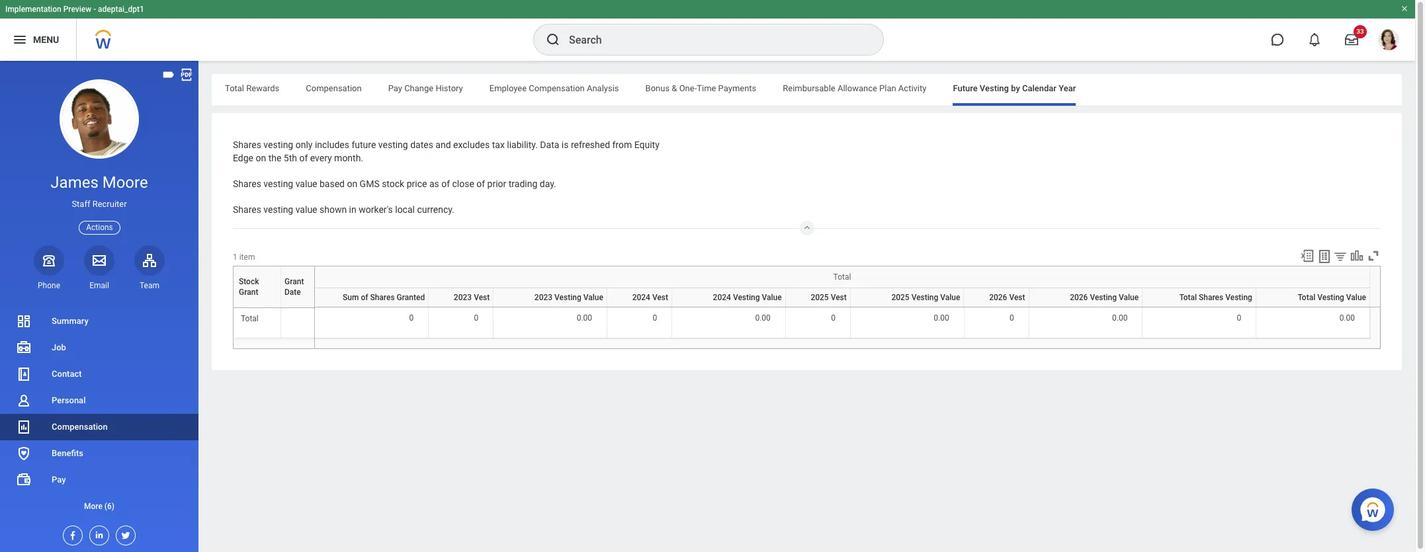 Task type: vqa. For each thing, say whether or not it's contained in the screenshot.
the 'Export to Worksheets' image
yes



Task type: locate. For each thing, give the bounding box(es) containing it.
from
[[612, 140, 632, 150]]

compensation left analysis
[[529, 83, 585, 93]]

- down 2024 vest
[[638, 307, 639, 308]]

grant up grant date button
[[285, 277, 304, 286]]

2025 vesting value
[[892, 293, 960, 302]]

vesting
[[980, 83, 1009, 93], [555, 293, 582, 302], [733, 293, 760, 302], [912, 293, 939, 302], [1090, 293, 1117, 302], [1226, 293, 1253, 302], [1318, 293, 1345, 302], [550, 307, 552, 308], [728, 307, 731, 308], [907, 307, 909, 308], [1085, 307, 1088, 308], [1201, 307, 1204, 308], [1313, 307, 1315, 308]]

2026 up total - 2026 vest button
[[989, 293, 1007, 302]]

0 horizontal spatial compensation
[[52, 422, 108, 432]]

vesting
[[264, 140, 293, 150], [378, 140, 408, 150], [264, 179, 293, 189], [264, 204, 293, 215]]

0 vertical spatial on
[[256, 153, 266, 163]]

total inside tab list
[[225, 83, 244, 93]]

total - 2023 vesting value button
[[546, 307, 554, 308]]

0.00 down 2025 vesting value
[[934, 314, 949, 323]]

shares inside shares vesting only includes future vesting dates and excludes tax liability. data is refreshed from equity edge on the 5th of every month.
[[233, 140, 261, 150]]

5 0.00 button from the left
[[1340, 313, 1357, 324]]

preview
[[63, 5, 91, 14]]

the
[[268, 153, 281, 163]]

staff
[[72, 199, 90, 209]]

date up grant date button
[[285, 288, 301, 297]]

2 0 from the left
[[474, 314, 479, 323]]

2024 down 2024 vesting value
[[727, 307, 728, 308]]

stock for stock grant
[[239, 277, 259, 286]]

0 vertical spatial stock
[[239, 277, 259, 286]]

notifications large image
[[1308, 33, 1321, 46]]

compensation inside list
[[52, 422, 108, 432]]

of down sum of shares granted
[[370, 307, 371, 308]]

3 0.00 from the left
[[934, 314, 949, 323]]

phone james moore element
[[34, 280, 64, 291]]

of right 'as'
[[441, 179, 450, 189]]

grant down grant date
[[296, 308, 297, 308]]

pay for pay
[[52, 475, 66, 485]]

grant inside stock grant
[[239, 288, 258, 297]]

0 down total shares vesting
[[1237, 314, 1241, 323]]

email button
[[84, 245, 114, 291]]

1 horizontal spatial granted
[[397, 293, 425, 302]]

summary link
[[0, 308, 199, 335]]

allowance
[[838, 83, 877, 93]]

0 button down total shares vesting
[[1237, 313, 1243, 324]]

0 button down the total - sum of shares granted total - 2023 vest total - 2023 vesting value total - 2024 vest total - 2024 vesting value total - 2025 vest total - 2025 vesting value total - 2026 vest total - 2026 vesting value total - total shares vesting total - total vesting value
[[831, 313, 838, 324]]

1 0 button from the left
[[409, 313, 416, 324]]

0 for fifth the 0 button from the right
[[474, 314, 479, 323]]

shares up edge
[[233, 140, 261, 150]]

0 down the total - sum of shares granted total - 2023 vest total - 2023 vesting value total - 2024 vest total - 2024 vesting value total - 2025 vest total - 2025 vesting value total - 2026 vest total - 2026 vesting value total - total shares vesting total - total vesting value
[[831, 314, 836, 323]]

33
[[1357, 28, 1364, 35]]

4 0 from the left
[[831, 314, 836, 323]]

more (6) button
[[0, 499, 199, 515]]

0 vertical spatial pay
[[388, 83, 402, 93]]

grant date
[[285, 277, 304, 297]]

1 0 from the left
[[409, 314, 414, 323]]

0 down 2024 vest
[[653, 314, 657, 323]]

1 vertical spatial on
[[347, 179, 357, 189]]

value left shown
[[296, 204, 317, 215]]

pay
[[388, 83, 402, 93], [52, 475, 66, 485]]

0 button
[[409, 313, 416, 324], [474, 313, 481, 324], [653, 313, 659, 324], [831, 313, 838, 324], [1010, 313, 1016, 324], [1237, 313, 1243, 324]]

stock
[[382, 179, 404, 189]]

benefits
[[52, 449, 83, 459]]

0 down sum of shares granted
[[409, 314, 414, 323]]

0 vertical spatial value
[[296, 179, 317, 189]]

row element containing stock grant
[[235, 266, 317, 308]]

reimbursable
[[783, 83, 836, 93]]

1 vertical spatial pay
[[52, 475, 66, 485]]

1 vertical spatial granted
[[373, 307, 376, 308]]

pay for pay change history
[[388, 83, 402, 93]]

stock down item
[[239, 277, 259, 286]]

0 down 2023 vest
[[474, 314, 479, 323]]

date
[[285, 288, 301, 297], [298, 308, 299, 308]]

on left the
[[256, 153, 266, 163]]

1 vertical spatial stock
[[256, 308, 258, 308]]

twitter image
[[116, 527, 131, 541]]

tab list
[[212, 74, 1402, 106]]

excludes
[[453, 140, 490, 150]]

shares vesting only includes future vesting dates and excludes tax liability. data is refreshed from equity edge on the 5th of every month.
[[233, 140, 660, 163]]

0 button down 2026 vest
[[1010, 313, 1016, 324]]

future
[[953, 83, 978, 93]]

shares vesting value based on gms stock price as of close of prior trading day.
[[233, 179, 556, 189]]

3 0 from the left
[[653, 314, 657, 323]]

5 0 button from the left
[[1010, 313, 1016, 324]]

- down total shares vesting
[[1197, 307, 1197, 308]]

vest
[[474, 293, 490, 302], [652, 293, 668, 302], [831, 293, 847, 302], [1009, 293, 1025, 302], [462, 307, 463, 308], [640, 307, 642, 308], [819, 307, 820, 308], [997, 307, 999, 308]]

of
[[299, 153, 308, 163], [441, 179, 450, 189], [477, 179, 485, 189], [361, 293, 368, 302], [370, 307, 371, 308]]

shares vesting value shown in worker's local currency.
[[233, 204, 455, 215]]

date down grant date
[[298, 308, 299, 308]]

2025 down 2025 vesting value
[[905, 307, 907, 308]]

0 button down 2024 vest
[[653, 313, 659, 324]]

prior
[[487, 179, 506, 189]]

total
[[225, 83, 244, 93], [833, 272, 851, 282], [1180, 293, 1197, 302], [1298, 293, 1316, 302], [367, 307, 368, 308], [458, 307, 460, 308], [546, 307, 548, 308], [637, 307, 638, 308], [725, 307, 726, 308], [815, 307, 817, 308], [903, 307, 905, 308], [994, 307, 995, 308], [1082, 307, 1083, 308], [1196, 307, 1197, 308], [1198, 307, 1199, 308], [1309, 307, 1311, 308], [1311, 307, 1313, 308], [241, 314, 259, 323]]

granted left 2023 vest
[[397, 293, 425, 302]]

0.00 down 2026 vesting value on the right of the page
[[1112, 314, 1128, 323]]

shares up total - sum of shares granted button
[[370, 293, 395, 302]]

granted down sum of shares granted
[[373, 307, 376, 308]]

0 horizontal spatial pay
[[52, 475, 66, 485]]

search image
[[545, 32, 561, 48]]

toolbar
[[1294, 249, 1381, 266]]

1 vertical spatial date
[[298, 308, 299, 308]]

1 0.00 from the left
[[577, 314, 592, 323]]

1 value from the top
[[296, 179, 317, 189]]

0.00 down total vesting value
[[1340, 314, 1355, 323]]

total element
[[241, 312, 259, 323]]

item
[[239, 252, 255, 262]]

personal image
[[16, 393, 32, 409]]

pay link
[[0, 467, 199, 494]]

calendar
[[1022, 83, 1057, 93]]

expand/collapse chart image
[[1350, 249, 1364, 263]]

of up total - sum of shares granted button
[[361, 293, 368, 302]]

- right preview
[[93, 5, 96, 14]]

row element
[[235, 266, 317, 308], [315, 288, 1370, 307]]

actions
[[86, 223, 113, 232]]

stock inside the row element
[[239, 277, 259, 286]]

5 0 from the left
[[1010, 314, 1014, 323]]

stock
[[239, 277, 259, 286], [256, 308, 258, 308]]

6 0 from the left
[[1237, 314, 1241, 323]]

0 button down sum of shares granted
[[409, 313, 416, 324]]

select to filter grid data image
[[1333, 249, 1348, 263]]

value for based
[[296, 179, 317, 189]]

sum right grant date
[[343, 293, 359, 302]]

2 value from the top
[[296, 204, 317, 215]]

grant
[[285, 277, 304, 286], [239, 288, 258, 297], [258, 308, 259, 308], [296, 308, 297, 308]]

sum down sum of shares granted
[[369, 307, 370, 308]]

granted
[[397, 293, 425, 302], [373, 307, 376, 308]]

0 vertical spatial date
[[285, 288, 301, 297]]

shown
[[320, 204, 347, 215]]

0.00 button down total vesting value
[[1340, 313, 1357, 324]]

0 for first the 0 button from the left
[[409, 314, 414, 323]]

more (6)
[[84, 502, 115, 511]]

stock for stock grant grant date
[[256, 308, 258, 308]]

1 horizontal spatial sum
[[369, 307, 370, 308]]

value left based
[[296, 179, 317, 189]]

pay inside tab list
[[388, 83, 402, 93]]

view printable version (pdf) image
[[179, 67, 194, 82]]

stock up total element
[[256, 308, 258, 308]]

2023 up total - 2023 vesting value button
[[535, 293, 553, 302]]

shares down sum of shares granted
[[371, 307, 373, 308]]

change
[[404, 83, 434, 93]]

on left gms
[[347, 179, 357, 189]]

0 button down 2023 vest
[[474, 313, 481, 324]]

0.00 button down 2024 vesting value
[[755, 313, 773, 324]]

2024 vest
[[632, 293, 668, 302]]

0.00 down 2024 vesting value
[[755, 314, 771, 323]]

&
[[672, 83, 677, 93]]

- inside menu banner
[[93, 5, 96, 14]]

shares up total - total shares vesting column header on the bottom right
[[1199, 293, 1224, 302]]

grant date button
[[296, 308, 299, 308]]

total - 2026 vesting value button
[[1082, 307, 1090, 308]]

0 for 6th the 0 button from left
[[1237, 314, 1241, 323]]

list
[[0, 308, 199, 520]]

phone
[[38, 281, 60, 290]]

0.00 button down 2025 vesting value
[[934, 313, 951, 324]]

compensation down personal
[[52, 422, 108, 432]]

plan
[[879, 83, 896, 93]]

(6)
[[104, 502, 115, 511]]

total rewards
[[225, 83, 279, 93]]

0.00 down 2023 vesting value
[[577, 314, 592, 323]]

linkedin image
[[90, 527, 105, 541]]

contact
[[52, 369, 82, 379]]

2024 down 2024 vest
[[639, 307, 640, 308]]

0.00
[[577, 314, 592, 323], [755, 314, 771, 323], [934, 314, 949, 323], [1112, 314, 1128, 323], [1340, 314, 1355, 323]]

- down total vesting value
[[1311, 307, 1311, 308]]

2 0.00 button from the left
[[755, 313, 773, 324]]

0 horizontal spatial on
[[256, 153, 266, 163]]

sum
[[343, 293, 359, 302], [369, 307, 370, 308]]

history
[[436, 83, 463, 93]]

tab list containing total rewards
[[212, 74, 1402, 106]]

menu button
[[0, 19, 76, 61]]

pay image
[[16, 472, 32, 488]]

actions button
[[79, 221, 120, 235]]

more (6) button
[[0, 494, 199, 520]]

compensation up includes at the left top of page
[[306, 83, 362, 93]]

1 horizontal spatial compensation
[[306, 83, 362, 93]]

profile logan mcneil image
[[1378, 29, 1400, 53]]

of down the only
[[299, 153, 308, 163]]

0.00 button down 2026 vesting value on the right of the page
[[1112, 313, 1130, 324]]

bonus & one-time payments
[[646, 83, 757, 93]]

0 vertical spatial sum
[[343, 293, 359, 302]]

benefits link
[[0, 441, 199, 467]]

0 for fifth the 0 button from left
[[1010, 314, 1014, 323]]

month.
[[334, 153, 363, 163]]

0.00 button down 2023 vesting value
[[577, 313, 594, 324]]

1 vertical spatial value
[[296, 204, 317, 215]]

total vesting value
[[1298, 293, 1366, 302]]

total - total vesting value column header
[[1256, 307, 1370, 309]]

pay down benefits
[[52, 475, 66, 485]]

2026 down 2026 vesting value on the right of the page
[[1084, 307, 1085, 308]]

pay inside navigation pane region
[[52, 475, 66, 485]]

2023 vesting value
[[535, 293, 603, 302]]

edge
[[233, 153, 253, 163]]

export to excel image
[[1300, 249, 1315, 263]]

every
[[310, 153, 332, 163]]

4 0.00 button from the left
[[1112, 313, 1130, 324]]

0 down 2026 vest
[[1010, 314, 1014, 323]]

grant up stock grant button
[[239, 288, 258, 297]]

facebook image
[[64, 527, 78, 541]]

1 horizontal spatial pay
[[388, 83, 402, 93]]

pay left 'change'
[[388, 83, 402, 93]]

2025
[[811, 293, 829, 302], [892, 293, 910, 302], [817, 307, 819, 308], [905, 307, 907, 308]]

0 horizontal spatial sum
[[343, 293, 359, 302]]

trading
[[509, 179, 538, 189]]

value for shown
[[296, 204, 317, 215]]

2 0.00 from the left
[[755, 314, 771, 323]]



Task type: describe. For each thing, give the bounding box(es) containing it.
4 0.00 from the left
[[1112, 314, 1128, 323]]

total - 2026 vest button
[[994, 307, 999, 308]]

1 vertical spatial sum
[[369, 307, 370, 308]]

2 0 button from the left
[[474, 313, 481, 324]]

rewards
[[246, 83, 279, 93]]

- down 2026 vesting value on the right of the page
[[1083, 307, 1084, 308]]

summary image
[[16, 314, 32, 330]]

as
[[429, 179, 439, 189]]

- down 2023 vest
[[460, 307, 460, 308]]

analysis
[[587, 83, 619, 93]]

chevron up image
[[799, 221, 815, 231]]

data
[[540, 140, 559, 150]]

vesting for based
[[264, 179, 293, 189]]

gms
[[360, 179, 380, 189]]

fullscreen image
[[1366, 249, 1381, 263]]

sum inside the row element
[[343, 293, 359, 302]]

5 0.00 from the left
[[1340, 314, 1355, 323]]

email
[[89, 281, 109, 290]]

total - sum of shares granted total - 2023 vest total - 2023 vesting value total - 2024 vest total - 2024 vesting value total - 2025 vest total - 2025 vesting value total - 2026 vest total - 2026 vesting value total - total shares vesting total - total vesting value
[[367, 307, 1317, 308]]

row element containing sum of shares granted
[[315, 288, 1370, 307]]

total - sum of shares granted button
[[367, 307, 376, 308]]

4 0 button from the left
[[831, 313, 838, 324]]

on inside shares vesting only includes future vesting dates and excludes tax liability. data is refreshed from equity edge on the 5th of every month.
[[256, 153, 266, 163]]

menu
[[33, 34, 59, 45]]

phone image
[[40, 253, 58, 268]]

payments
[[718, 83, 757, 93]]

reimbursable allowance plan activity
[[783, 83, 927, 93]]

liability.
[[507, 140, 538, 150]]

adeptai_dpt1
[[98, 5, 144, 14]]

1 item
[[233, 252, 255, 262]]

2025 vest
[[811, 293, 847, 302]]

2026 up total - 2026 vesting value button on the bottom of page
[[1070, 293, 1088, 302]]

currency.
[[417, 204, 455, 215]]

2025 down 2025 vest at the bottom right
[[817, 307, 819, 308]]

one-
[[679, 83, 697, 93]]

0 vertical spatial granted
[[397, 293, 425, 302]]

contact link
[[0, 361, 199, 388]]

total - 2024 vest button
[[637, 307, 642, 308]]

0 for third the 0 button from left
[[653, 314, 657, 323]]

close environment banner image
[[1401, 5, 1409, 13]]

compensation image
[[16, 420, 32, 435]]

5th
[[284, 153, 297, 163]]

james
[[51, 173, 98, 192]]

job link
[[0, 335, 199, 361]]

shares down total shares vesting
[[1199, 307, 1201, 308]]

local
[[395, 204, 415, 215]]

2026 vesting value
[[1070, 293, 1139, 302]]

tax
[[492, 140, 505, 150]]

- down 2025 vesting value
[[905, 307, 905, 308]]

33 button
[[1337, 25, 1367, 54]]

vesting for includes
[[264, 140, 293, 150]]

summary
[[52, 316, 89, 326]]

total - total shares vesting column header
[[1143, 307, 1256, 309]]

team james moore element
[[134, 280, 165, 291]]

shares up item
[[233, 204, 261, 215]]

view team image
[[142, 253, 157, 268]]

job
[[52, 343, 66, 353]]

justify image
[[12, 32, 28, 48]]

list containing summary
[[0, 308, 199, 520]]

total - 2025 vest button
[[815, 307, 821, 308]]

personal
[[52, 396, 86, 406]]

implementation
[[5, 5, 61, 14]]

2023 down 2023 vesting value
[[548, 307, 550, 308]]

worker's
[[359, 204, 393, 215]]

contact image
[[16, 367, 32, 382]]

refreshed
[[571, 140, 610, 150]]

total shares vesting
[[1180, 293, 1253, 302]]

only
[[296, 140, 313, 150]]

- down 2024 vesting value
[[726, 307, 727, 308]]

includes
[[315, 140, 349, 150]]

bonus
[[646, 83, 670, 93]]

phone button
[[34, 245, 64, 291]]

6 0 button from the left
[[1237, 313, 1243, 324]]

2023 up total - 2023 vest button
[[454, 293, 472, 302]]

2024 up total - 2024 vest button
[[632, 293, 650, 302]]

- down 2023 vesting value
[[548, 307, 548, 308]]

recruiter
[[92, 199, 127, 209]]

close
[[452, 179, 474, 189]]

staff recruiter
[[72, 199, 127, 209]]

0 horizontal spatial granted
[[373, 307, 376, 308]]

Search Workday  search field
[[569, 25, 856, 54]]

2024 up total - 2024 vesting value button
[[713, 293, 731, 302]]

0 for 4th the 0 button
[[831, 314, 836, 323]]

of inside shares vesting only includes future vesting dates and excludes tax liability. data is refreshed from equity edge on the 5th of every month.
[[299, 153, 308, 163]]

2025 up total - 2025 vesting value "button"
[[892, 293, 910, 302]]

activity
[[899, 83, 927, 93]]

1 horizontal spatial on
[[347, 179, 357, 189]]

of left prior
[[477, 179, 485, 189]]

2 horizontal spatial compensation
[[529, 83, 585, 93]]

- down 2025 vest at the bottom right
[[817, 307, 817, 308]]

shares down edge
[[233, 179, 261, 189]]

3 0 button from the left
[[653, 313, 659, 324]]

future vesting by calendar year
[[953, 83, 1076, 93]]

1 0.00 button from the left
[[577, 313, 594, 324]]

2025 up total - 2025 vest button
[[811, 293, 829, 302]]

grant up total element
[[258, 308, 259, 308]]

equity
[[634, 140, 660, 150]]

based
[[320, 179, 345, 189]]

moore
[[102, 173, 148, 192]]

2026 down 2026 vest
[[996, 307, 997, 308]]

export to worksheets image
[[1317, 249, 1333, 264]]

future
[[352, 140, 376, 150]]

job image
[[16, 340, 32, 356]]

mail image
[[91, 253, 107, 268]]

total - 2024 vesting value button
[[725, 307, 733, 308]]

3 0.00 button from the left
[[934, 313, 951, 324]]

implementation preview -   adeptai_dpt1
[[5, 5, 144, 14]]

time
[[697, 83, 716, 93]]

2023 vest
[[454, 293, 490, 302]]

and
[[436, 140, 451, 150]]

menu banner
[[0, 0, 1415, 61]]

dates
[[410, 140, 433, 150]]

email james moore element
[[84, 280, 114, 291]]

year
[[1059, 83, 1076, 93]]

team link
[[134, 245, 165, 291]]

vesting inside tab list
[[980, 83, 1009, 93]]

total - 2025 vesting value button
[[903, 307, 912, 308]]

is
[[562, 140, 569, 150]]

pay change history
[[388, 83, 463, 93]]

- down 2026 vest
[[995, 307, 996, 308]]

navigation pane region
[[0, 61, 199, 553]]

compensation link
[[0, 414, 199, 441]]

tag image
[[161, 67, 176, 82]]

benefits image
[[16, 446, 32, 462]]

total - 2023 vest button
[[458, 307, 464, 308]]

- down sum of shares granted
[[369, 307, 369, 308]]

personal link
[[0, 388, 199, 414]]

stock grant
[[239, 277, 259, 297]]

date inside grant date
[[285, 288, 301, 297]]

team
[[140, 281, 159, 290]]

vesting for shown
[[264, 204, 293, 215]]

by
[[1011, 83, 1020, 93]]

more
[[84, 502, 102, 511]]

of inside the row element
[[361, 293, 368, 302]]

inbox large image
[[1345, 33, 1358, 46]]

2026 vest
[[989, 293, 1025, 302]]

2023 down 2023 vest
[[460, 307, 462, 308]]



